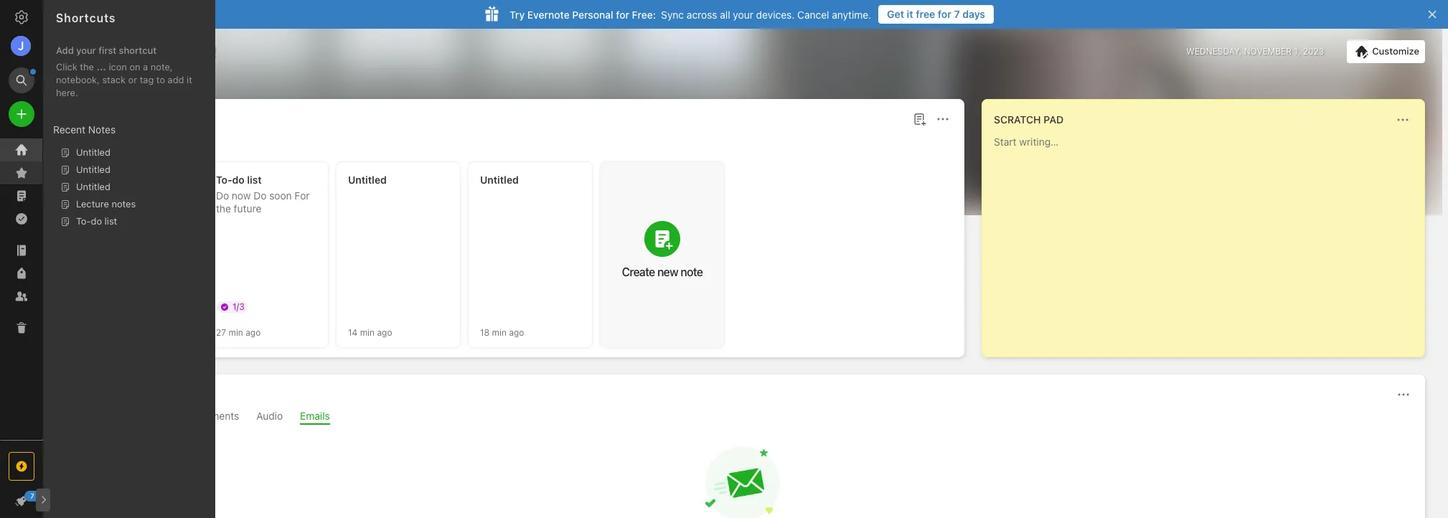 Task type: locate. For each thing, give the bounding box(es) containing it.
1 vertical spatial your
[[76, 45, 96, 56]]

1 vertical spatial tab list
[[63, 410, 1423, 425]]

for
[[295, 190, 310, 202]]

1 horizontal spatial it
[[907, 8, 914, 20]]

notes
[[123, 174, 150, 186]]

0 horizontal spatial do
[[216, 190, 229, 202]]

2 untitled from the left
[[480, 174, 519, 186]]

here.
[[56, 87, 78, 98]]

the left ...
[[80, 61, 94, 72]]

good afternoon, jeremy!
[[60, 43, 216, 60]]

1 horizontal spatial min
[[360, 327, 375, 338]]

biochemistry:
[[84, 190, 147, 202]]

1 vertical spatial 7
[[30, 492, 34, 500]]

the inside to-do list do now do soon for the future
[[216, 202, 231, 215]]

for left free:
[[616, 8, 630, 20]]

min
[[229, 327, 243, 338], [360, 327, 375, 338], [492, 327, 507, 338]]

notes up recent tab
[[72, 113, 105, 125]]

try
[[510, 8, 525, 20]]

2 for from the left
[[616, 8, 630, 20]]

0 horizontal spatial it
[[187, 74, 192, 85]]

ago right 18
[[509, 327, 524, 338]]

free
[[916, 8, 936, 20]]

1 do from the left
[[216, 190, 229, 202]]

7 left click to expand icon
[[30, 492, 34, 500]]

1 vertical spatial it
[[187, 74, 192, 85]]

0 vertical spatial 7
[[955, 8, 961, 20]]

add
[[56, 45, 74, 56]]

suggested tab
[[121, 134, 171, 149]]

notes button
[[69, 111, 123, 128]]

on
[[130, 61, 140, 72]]

2 min from the left
[[360, 327, 375, 338]]

future
[[234, 202, 262, 215]]

home image
[[13, 141, 30, 159]]

personal
[[573, 8, 614, 20]]

2 horizontal spatial ago
[[509, 327, 524, 338]]

1 horizontal spatial 7
[[955, 8, 961, 20]]

it right get
[[907, 8, 914, 20]]

do
[[216, 190, 229, 202], [254, 190, 267, 202]]

note
[[681, 266, 703, 279]]

notes left 'suggested'
[[88, 123, 116, 136]]

0 horizontal spatial for
[[616, 8, 630, 20]]

emails tab
[[300, 410, 330, 425]]

jeremy!
[[166, 43, 216, 60]]

audio
[[257, 410, 283, 422]]

0 vertical spatial the
[[80, 61, 94, 72]]

Help and Learning task checklist field
[[0, 490, 43, 513]]

to
[[156, 74, 165, 85]]

0 vertical spatial your
[[733, 8, 754, 20]]

recent down here.
[[53, 123, 86, 136]]

1 tab list from the top
[[63, 134, 962, 149]]

ago for 27 min ago
[[246, 327, 261, 338]]

icon on a note, notebook, stack or tag to add it here.
[[56, 61, 192, 98]]

icon
[[109, 61, 127, 72]]

do down to-
[[216, 190, 229, 202]]

3 min from the left
[[492, 327, 507, 338]]

ago right 27
[[246, 327, 261, 338]]

0 horizontal spatial min
[[229, 327, 243, 338]]

7
[[955, 8, 961, 20], [30, 492, 34, 500]]

soon
[[269, 190, 292, 202]]

pad
[[1044, 113, 1064, 126]]

0 horizontal spatial 7
[[30, 492, 34, 500]]

do down list
[[254, 190, 267, 202]]

1 untitled from the left
[[348, 174, 387, 186]]

recent inside tab list
[[72, 134, 104, 146]]

for for 7
[[938, 8, 952, 20]]

wednesday,
[[1187, 46, 1242, 57]]

the
[[80, 61, 94, 72], [216, 202, 231, 215]]

untitled for 18
[[480, 174, 519, 186]]

for
[[938, 8, 952, 20], [616, 8, 630, 20]]

1 horizontal spatial untitled
[[480, 174, 519, 186]]

across
[[687, 8, 718, 20]]

for inside button
[[938, 8, 952, 20]]

2 horizontal spatial min
[[492, 327, 507, 338]]

audio tab
[[257, 410, 283, 425]]

lecture
[[84, 174, 121, 186]]

1 vertical spatial the
[[216, 202, 231, 215]]

min right 27
[[229, 327, 243, 338]]

recent down the notes button
[[72, 134, 104, 146]]

2 tab list from the top
[[63, 410, 1423, 425]]

ago right 14
[[377, 327, 392, 338]]

1 horizontal spatial for
[[938, 8, 952, 20]]

1 min from the left
[[229, 327, 243, 338]]

days
[[963, 8, 986, 20]]

create
[[622, 266, 655, 279]]

afternoon,
[[98, 43, 163, 60]]

tree
[[0, 139, 43, 439]]

1 ago from the left
[[246, 327, 261, 338]]

Account field
[[0, 32, 43, 60]]

list
[[247, 174, 262, 186]]

notes
[[72, 113, 105, 125], [88, 123, 116, 136], [84, 254, 111, 266]]

scratch
[[994, 113, 1042, 126]]

tab list
[[63, 134, 962, 149], [63, 410, 1423, 425]]

14 min ago
[[348, 327, 392, 338]]

create new note
[[622, 266, 703, 279]]

0 vertical spatial it
[[907, 8, 914, 20]]

...
[[97, 61, 106, 72]]

date:
[[160, 202, 184, 215]]

0 horizontal spatial ago
[[246, 327, 261, 338]]

1 horizontal spatial ago
[[377, 327, 392, 338]]

7 left days
[[955, 8, 961, 20]]

account image
[[11, 36, 31, 56]]

0 horizontal spatial untitled
[[348, 174, 387, 186]]

2 ago from the left
[[377, 327, 392, 338]]

min right 14
[[360, 327, 375, 338]]

1 for from the left
[[938, 8, 952, 20]]

note,
[[151, 61, 173, 72]]

notes down dr.
[[84, 254, 111, 266]]

zot
[[100, 241, 116, 253]]

recent notes
[[53, 123, 116, 136]]

professor/speaker:
[[84, 228, 172, 241]]

it
[[907, 8, 914, 20], [187, 74, 192, 85]]

settings image
[[13, 9, 30, 26]]

1 horizontal spatial the
[[216, 202, 231, 215]]

it right the add
[[187, 74, 192, 85]]

min right 18
[[492, 327, 507, 338]]

Start writing… text field
[[994, 136, 1425, 345]]

your up 'click the ...'
[[76, 45, 96, 56]]

tab list containing documents
[[63, 410, 1423, 425]]

dr.
[[84, 241, 97, 253]]

recent
[[53, 123, 86, 136], [72, 134, 104, 146]]

untitled
[[348, 174, 387, 186], [480, 174, 519, 186]]

your right all at the top of the page
[[733, 8, 754, 20]]

7 inside button
[[955, 8, 961, 20]]

notes inside lecture notes biochemistry: course: bio 103 date: 10/25/23 professor/speaker: dr. zot questions notes summary
[[84, 254, 111, 266]]

create new note button
[[601, 162, 724, 348]]

3 ago from the left
[[509, 327, 524, 338]]

1 horizontal spatial do
[[254, 190, 267, 202]]

it inside 'icon on a note, notebook, stack or tag to add it here.'
[[187, 74, 192, 85]]

0 vertical spatial tab list
[[63, 134, 962, 149]]

for right free
[[938, 8, 952, 20]]

your
[[733, 8, 754, 20], [76, 45, 96, 56]]

the left future
[[216, 202, 231, 215]]

ago
[[246, 327, 261, 338], [377, 327, 392, 338], [509, 327, 524, 338]]



Task type: vqa. For each thing, say whether or not it's contained in the screenshot.
top date picker field
no



Task type: describe. For each thing, give the bounding box(es) containing it.
get it free for 7 days
[[888, 8, 986, 20]]

to-do list do now do soon for the future
[[216, 174, 310, 215]]

lecture notes biochemistry: course: bio 103 date: 10/25/23 professor/speaker: dr. zot questions notes summary
[[84, 174, 184, 266]]

customize
[[1373, 45, 1420, 57]]

free:
[[632, 8, 656, 20]]

sync
[[661, 8, 684, 20]]

recent tab
[[72, 134, 104, 149]]

0 horizontal spatial the
[[80, 61, 94, 72]]

shortcuts
[[56, 11, 116, 24]]

0 horizontal spatial your
[[76, 45, 96, 56]]

tag
[[140, 74, 154, 85]]

min for 18
[[492, 327, 507, 338]]

scratch pad button
[[992, 111, 1064, 129]]

14
[[348, 327, 358, 338]]

suggested
[[121, 134, 171, 146]]

notebook,
[[56, 74, 100, 85]]

documents tab
[[186, 410, 239, 425]]

27 min ago
[[216, 327, 261, 338]]

ago for 14 min ago
[[377, 327, 392, 338]]

recent for recent tab
[[72, 134, 104, 146]]

click to expand image
[[37, 492, 48, 509]]

all
[[720, 8, 731, 20]]

now
[[232, 190, 251, 202]]

18
[[480, 327, 490, 338]]

2 do from the left
[[254, 190, 267, 202]]

get
[[888, 8, 905, 20]]

tab list containing recent
[[63, 134, 962, 149]]

get it free for 7 days button
[[879, 5, 994, 24]]

recent for recent notes
[[53, 123, 86, 136]]

1 horizontal spatial your
[[733, 8, 754, 20]]

notes inside button
[[72, 113, 105, 125]]

10/25/23
[[84, 215, 125, 228]]

18 min ago
[[480, 327, 524, 338]]

click the ...
[[56, 61, 106, 72]]

emails
[[300, 410, 330, 422]]

course: bio
[[84, 202, 137, 215]]

or
[[128, 74, 137, 85]]

add your first shortcut
[[56, 45, 157, 56]]

try evernote personal for free: sync across all your devices. cancel anytime.
[[510, 8, 872, 20]]

anytime.
[[832, 8, 872, 20]]

first
[[99, 45, 116, 56]]

untitled for 14
[[348, 174, 387, 186]]

upgrade image
[[13, 458, 30, 475]]

add
[[168, 74, 184, 85]]

november
[[1245, 46, 1293, 57]]

scratch pad
[[994, 113, 1064, 126]]

good
[[60, 43, 95, 60]]

devices.
[[757, 8, 795, 20]]

a
[[143, 61, 148, 72]]

documents
[[186, 410, 239, 422]]

7 inside the help and learning task checklist field
[[30, 492, 34, 500]]

click
[[56, 61, 77, 72]]

customize button
[[1348, 40, 1426, 63]]

27
[[216, 327, 226, 338]]

1/3
[[233, 302, 245, 312]]

min for 27
[[229, 327, 243, 338]]

stack
[[102, 74, 126, 85]]

evernote
[[528, 8, 570, 20]]

questions
[[118, 241, 165, 253]]

it inside button
[[907, 8, 914, 20]]

new
[[658, 266, 679, 279]]

for for free:
[[616, 8, 630, 20]]

ago for 18 min ago
[[509, 327, 524, 338]]

to-
[[216, 174, 232, 186]]

shortcut
[[119, 45, 157, 56]]

wednesday, november 1, 2023
[[1187, 46, 1325, 57]]

do
[[232, 174, 245, 186]]

min for 14
[[360, 327, 375, 338]]

1,
[[1295, 46, 1301, 57]]

summary
[[114, 254, 158, 266]]

2023
[[1304, 46, 1325, 57]]

cancel
[[798, 8, 830, 20]]

103
[[140, 202, 157, 215]]



